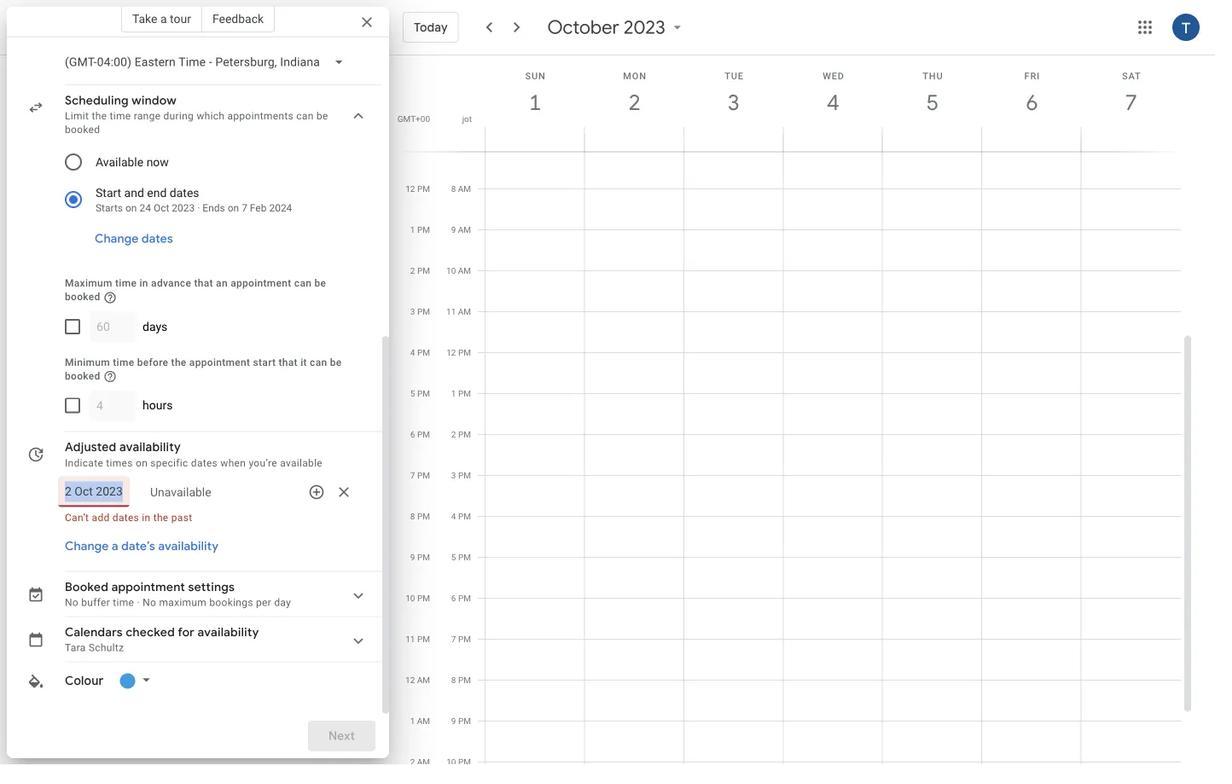 Task type: vqa. For each thing, say whether or not it's contained in the screenshot.
the Maximum days in advance that an appointment can be booked "number field"
yes



Task type: describe. For each thing, give the bounding box(es) containing it.
7 column header
[[1081, 55, 1181, 151]]

can inside maximum time in advance that an appointment can be booked
[[294, 278, 312, 290]]

2 vertical spatial 9
[[451, 716, 456, 727]]

buffer
[[81, 597, 110, 609]]

available
[[96, 155, 144, 169]]

when
[[220, 458, 246, 469]]

fri
[[1025, 70, 1040, 81]]

1 no from the left
[[65, 597, 79, 609]]

the for window
[[92, 111, 107, 122]]

am down 7 am
[[458, 184, 471, 194]]

24
[[139, 203, 151, 215]]

0 horizontal spatial 11 am
[[405, 143, 430, 153]]

date's
[[121, 539, 155, 555]]

you're
[[249, 458, 277, 469]]

booked inside minimum time before the appointment start that it can be booked
[[65, 371, 100, 383]]

time inside scheduling window limit the time range during which appointments can be booked
[[110, 111, 131, 122]]

booked appointment settings no buffer time · no maximum bookings per day
[[65, 580, 291, 609]]

0 vertical spatial 9
[[451, 225, 456, 235]]

colour
[[65, 674, 104, 690]]

tour
[[170, 12, 191, 26]]

1 vertical spatial 6
[[410, 430, 415, 440]]

availability for for
[[198, 626, 259, 641]]

take a tour button
[[121, 5, 202, 32]]

dates inside button
[[142, 232, 173, 247]]

1 horizontal spatial 6 pm
[[451, 594, 471, 604]]

2 vertical spatial 2
[[451, 430, 456, 440]]

tue
[[725, 70, 744, 81]]

sunday, 1 october element
[[516, 83, 555, 122]]

booked inside scheduling window limit the time range during which appointments can be booked
[[65, 124, 100, 136]]

an
[[216, 278, 228, 290]]

10 am
[[446, 266, 471, 276]]

maximum time in advance that an appointment can be booked
[[65, 278, 326, 303]]

october 2023
[[548, 15, 666, 39]]

mon 2
[[623, 70, 647, 116]]

1 horizontal spatial 3 pm
[[451, 471, 471, 481]]

sat 7
[[1122, 70, 1141, 116]]

scheduling window limit the time range during which appointments can be booked
[[65, 93, 328, 136]]

calendars checked for availability tara schultz
[[65, 626, 259, 655]]

change a date's availability button
[[58, 532, 225, 562]]

2 vertical spatial 11
[[406, 634, 415, 645]]

2024
[[269, 203, 292, 215]]

scheduling
[[65, 93, 129, 109]]

calendars
[[65, 626, 123, 641]]

0 vertical spatial 9 pm
[[410, 553, 430, 563]]

change a date's availability
[[65, 539, 219, 555]]

1 am
[[410, 716, 430, 727]]

on right 'ends'
[[228, 203, 239, 215]]

add
[[92, 512, 110, 524]]

10 for 10 pm
[[406, 594, 415, 604]]

sun 1
[[525, 70, 546, 116]]

1 horizontal spatial 4
[[451, 512, 456, 522]]

starts
[[96, 203, 123, 215]]

0 vertical spatial 2 pm
[[410, 266, 430, 276]]

adjusted availability indicate times on specific dates when you're available
[[65, 440, 323, 469]]

0 vertical spatial 8
[[451, 184, 456, 194]]

1 column header
[[485, 55, 585, 151]]

feedback
[[212, 12, 264, 26]]

today
[[414, 20, 448, 35]]

1 vertical spatial 9
[[410, 553, 415, 563]]

2 vertical spatial 8
[[451, 675, 456, 686]]

settings
[[188, 580, 235, 596]]

per
[[256, 597, 271, 609]]

a for change
[[112, 539, 118, 555]]

sun
[[525, 70, 546, 81]]

range
[[134, 111, 161, 122]]

7 inside start and end dates starts on 24 oct 2023 · ends on 7 feb 2024
[[242, 203, 247, 215]]

today button
[[403, 7, 459, 48]]

1 vertical spatial 11 am
[[446, 307, 471, 317]]

0 vertical spatial 11
[[405, 143, 415, 153]]

Minimum amount of hours before the start of the appointment that it can be booked number field
[[96, 391, 129, 422]]

on left the 24
[[125, 203, 137, 215]]

can't add dates in the past alert
[[65, 511, 372, 525]]

1 vertical spatial 8
[[410, 512, 415, 522]]

checked
[[126, 626, 175, 641]]

can't
[[65, 512, 89, 524]]

am down gmt+00
[[417, 143, 430, 153]]

Date text field
[[65, 482, 123, 503]]

be inside minimum time before the appointment start that it can be booked
[[330, 357, 342, 369]]

am up 1 am
[[417, 675, 430, 686]]

can inside minimum time before the appointment start that it can be booked
[[310, 357, 327, 369]]

for
[[178, 626, 195, 641]]

6 column header
[[981, 55, 1082, 151]]

1 vertical spatial 11
[[446, 307, 456, 317]]

appointment inside booked appointment settings no buffer time · no maximum bookings per day
[[111, 580, 185, 596]]

take a tour
[[132, 12, 191, 26]]

minimum
[[65, 357, 110, 369]]

appointments
[[227, 111, 294, 122]]

minimum time before the appointment start that it can be booked
[[65, 357, 342, 383]]

dates inside adjusted availability indicate times on specific dates when you're available
[[191, 458, 218, 469]]

past
[[171, 512, 192, 524]]

that inside maximum time in advance that an appointment can be booked
[[194, 278, 213, 290]]

mon
[[623, 70, 647, 81]]

2 column header
[[584, 55, 684, 151]]

indicate
[[65, 458, 103, 469]]

3 inside tue 3
[[727, 88, 739, 116]]

maximum
[[159, 597, 207, 609]]

oct
[[153, 203, 169, 215]]

end
[[147, 186, 167, 200]]

1 inside sun 1
[[528, 88, 540, 116]]

1 vertical spatial 12
[[447, 348, 456, 358]]

on inside adjusted availability indicate times on specific dates when you're available
[[136, 458, 148, 469]]

am down the 10 am
[[458, 307, 471, 317]]

the for time
[[171, 357, 187, 369]]

before
[[137, 357, 168, 369]]

be inside maximum time in advance that an appointment can be booked
[[314, 278, 326, 290]]

0 vertical spatial 1 pm
[[410, 225, 430, 235]]

wed
[[823, 70, 845, 81]]

0 vertical spatial 6 pm
[[410, 430, 430, 440]]

booked inside maximum time in advance that an appointment can be booked
[[65, 291, 100, 303]]

days
[[143, 320, 167, 334]]

grid containing 1
[[396, 55, 1195, 765]]

1 vertical spatial 1 pm
[[451, 389, 471, 399]]

availability inside adjusted availability indicate times on specific dates when you're available
[[119, 440, 181, 456]]

am down 9 am
[[458, 266, 471, 276]]

10 pm
[[406, 594, 430, 604]]

0 vertical spatial 5 pm
[[410, 389, 430, 399]]

1 horizontal spatial 9 pm
[[451, 716, 471, 727]]

thu
[[923, 70, 943, 81]]

start and end dates starts on 24 oct 2023 · ends on 7 feb 2024
[[96, 186, 292, 215]]

a for take
[[160, 12, 167, 26]]

7 am
[[451, 143, 471, 153]]

0 vertical spatial 12
[[406, 184, 415, 194]]

1 vertical spatial 4 pm
[[451, 512, 471, 522]]

can't add dates in the past
[[65, 512, 192, 524]]

take
[[132, 12, 157, 26]]

and
[[124, 186, 144, 200]]

advance
[[151, 278, 191, 290]]

change dates
[[95, 232, 173, 247]]

· inside booked appointment settings no buffer time · no maximum bookings per day
[[137, 597, 140, 609]]

6 inside fri 6
[[1025, 88, 1037, 116]]

fri 6
[[1025, 70, 1040, 116]]

0 horizontal spatial 4
[[410, 348, 415, 358]]

0 vertical spatial 12 pm
[[406, 184, 430, 194]]

time inside booked appointment settings no buffer time · no maximum bookings per day
[[113, 597, 134, 609]]

0 vertical spatial 8 pm
[[410, 512, 430, 522]]

maximum
[[65, 278, 112, 290]]



Task type: locate. For each thing, give the bounding box(es) containing it.
3 column header
[[683, 55, 784, 151]]

10
[[446, 266, 456, 276], [406, 594, 415, 604]]

12 am
[[405, 675, 430, 686]]

12 pm down the 10 am
[[447, 348, 471, 358]]

3 pm
[[410, 307, 430, 317], [451, 471, 471, 481]]

booked down maximum
[[65, 291, 100, 303]]

2 horizontal spatial 5
[[925, 88, 938, 116]]

0 horizontal spatial 8 pm
[[410, 512, 430, 522]]

appointment inside maximum time in advance that an appointment can be booked
[[231, 278, 291, 290]]

0 vertical spatial 5
[[925, 88, 938, 116]]

11
[[405, 143, 415, 153], [446, 307, 456, 317], [406, 634, 415, 645]]

3
[[727, 88, 739, 116], [410, 307, 415, 317], [451, 471, 456, 481]]

4 column header
[[783, 55, 883, 151]]

11 am down gmt+00
[[405, 143, 430, 153]]

12 left 8 am
[[406, 184, 415, 194]]

appointment right an
[[231, 278, 291, 290]]

1 vertical spatial 5 pm
[[451, 553, 471, 563]]

0 vertical spatial 3
[[727, 88, 739, 116]]

2023 right oct
[[172, 203, 195, 215]]

am down 12 am
[[417, 716, 430, 727]]

1 horizontal spatial 2
[[451, 430, 456, 440]]

booked down minimum on the left top of page
[[65, 371, 100, 383]]

time left range
[[110, 111, 131, 122]]

can right it
[[310, 357, 327, 369]]

1 horizontal spatial 5 pm
[[451, 553, 471, 563]]

1 vertical spatial 4
[[410, 348, 415, 358]]

0 vertical spatial ·
[[197, 203, 200, 215]]

None field
[[58, 47, 358, 78]]

1 vertical spatial appointment
[[189, 357, 250, 369]]

during
[[163, 111, 194, 122]]

adjusted
[[65, 440, 116, 456]]

0 vertical spatial that
[[194, 278, 213, 290]]

0 horizontal spatial 5
[[410, 389, 415, 399]]

a left date's
[[112, 539, 118, 555]]

day
[[274, 597, 291, 609]]

that left it
[[279, 357, 298, 369]]

unavailable
[[150, 485, 211, 500]]

tara
[[65, 643, 86, 655]]

can up it
[[294, 278, 312, 290]]

1 horizontal spatial 8 pm
[[451, 675, 471, 686]]

1 horizontal spatial 11 am
[[446, 307, 471, 317]]

1 vertical spatial 12 pm
[[447, 348, 471, 358]]

0 vertical spatial the
[[92, 111, 107, 122]]

monday, 2 october element
[[615, 83, 654, 122]]

no down booked in the bottom of the page
[[65, 597, 79, 609]]

1 horizontal spatial 1 pm
[[451, 389, 471, 399]]

october
[[548, 15, 620, 39]]

availability inside calendars checked for availability tara schultz
[[198, 626, 259, 641]]

2
[[627, 88, 640, 116], [410, 266, 415, 276], [451, 430, 456, 440]]

0 horizontal spatial 4 pm
[[410, 348, 430, 358]]

0 vertical spatial a
[[160, 12, 167, 26]]

1 horizontal spatial a
[[160, 12, 167, 26]]

can right appointments
[[296, 111, 314, 122]]

5 pm
[[410, 389, 430, 399], [451, 553, 471, 563]]

1 horizontal spatial 2 pm
[[451, 430, 471, 440]]

2 booked from the top
[[65, 291, 100, 303]]

0 vertical spatial in
[[139, 278, 148, 290]]

2 horizontal spatial 3
[[727, 88, 739, 116]]

dates
[[170, 186, 199, 200], [142, 232, 173, 247], [191, 458, 218, 469], [112, 512, 139, 524]]

booked
[[65, 580, 108, 596]]

dates down oct
[[142, 232, 173, 247]]

0 horizontal spatial 2023
[[172, 203, 195, 215]]

dates left when
[[191, 458, 218, 469]]

change down the can't
[[65, 539, 109, 555]]

1 vertical spatial in
[[142, 512, 151, 524]]

a
[[160, 12, 167, 26], [112, 539, 118, 555]]

0 horizontal spatial 2
[[410, 266, 415, 276]]

2 vertical spatial availability
[[198, 626, 259, 641]]

availability up specific
[[119, 440, 181, 456]]

can inside scheduling window limit the time range during which appointments can be booked
[[296, 111, 314, 122]]

0 vertical spatial availability
[[119, 440, 181, 456]]

9 pm right 1 am
[[451, 716, 471, 727]]

limit
[[65, 111, 89, 122]]

0 vertical spatial 6
[[1025, 88, 1037, 116]]

9 up the 10 am
[[451, 225, 456, 235]]

specific
[[150, 458, 188, 469]]

the down "scheduling"
[[92, 111, 107, 122]]

4
[[826, 88, 838, 116], [410, 348, 415, 358], [451, 512, 456, 522]]

that inside minimum time before the appointment start that it can be booked
[[279, 357, 298, 369]]

am down 8 am
[[458, 225, 471, 235]]

change dates button
[[88, 219, 180, 260]]

feb
[[250, 203, 267, 215]]

2023 up mon
[[624, 15, 666, 39]]

available now
[[96, 155, 169, 169]]

0 vertical spatial 4
[[826, 88, 838, 116]]

0 vertical spatial 7 pm
[[410, 471, 430, 481]]

it
[[301, 357, 307, 369]]

2 vertical spatial booked
[[65, 371, 100, 383]]

8 am
[[451, 184, 471, 194]]

1 vertical spatial 9 pm
[[451, 716, 471, 727]]

10 for 10 am
[[446, 266, 456, 276]]

0 vertical spatial be
[[317, 111, 328, 122]]

the inside minimum time before the appointment start that it can be booked
[[171, 357, 187, 369]]

0 horizontal spatial ·
[[137, 597, 140, 609]]

the inside scheduling window limit the time range during which appointments can be booked
[[92, 111, 107, 122]]

0 vertical spatial 10
[[446, 266, 456, 276]]

friday, 6 october element
[[1012, 83, 1052, 122]]

10 down 9 am
[[446, 266, 456, 276]]

1 vertical spatial availability
[[158, 539, 219, 555]]

start
[[96, 186, 121, 200]]

be inside scheduling window limit the time range during which appointments can be booked
[[317, 111, 328, 122]]

9 pm up "10 pm"
[[410, 553, 430, 563]]

8 down 7 am
[[451, 184, 456, 194]]

dates right add
[[112, 512, 139, 524]]

9 am
[[451, 225, 471, 235]]

1 horizontal spatial ·
[[197, 203, 200, 215]]

12 pm
[[406, 184, 430, 194], [447, 348, 471, 358]]

booked
[[65, 124, 100, 136], [65, 291, 100, 303], [65, 371, 100, 383]]

5 inside thu 5
[[925, 88, 938, 116]]

1 horizontal spatial 5
[[451, 553, 456, 563]]

availability down past
[[158, 539, 219, 555]]

1 horizontal spatial that
[[279, 357, 298, 369]]

change
[[95, 232, 139, 247], [65, 539, 109, 555]]

0 vertical spatial 3 pm
[[410, 307, 430, 317]]

which
[[197, 111, 225, 122]]

8 pm
[[410, 512, 430, 522], [451, 675, 471, 686]]

the inside alert
[[153, 512, 169, 524]]

tue 3
[[725, 70, 744, 116]]

12
[[406, 184, 415, 194], [447, 348, 456, 358], [405, 675, 415, 686]]

now
[[146, 155, 169, 169]]

that left an
[[194, 278, 213, 290]]

1 vertical spatial that
[[279, 357, 298, 369]]

thursday, 5 october element
[[913, 83, 952, 122]]

be
[[317, 111, 328, 122], [314, 278, 326, 290], [330, 357, 342, 369]]

0 horizontal spatial 6 pm
[[410, 430, 430, 440]]

12 down the 10 am
[[447, 348, 456, 358]]

8 pm up "10 pm"
[[410, 512, 430, 522]]

11 up 12 am
[[406, 634, 415, 645]]

can
[[296, 111, 314, 122], [294, 278, 312, 290], [310, 357, 327, 369]]

2 horizontal spatial 4
[[826, 88, 838, 116]]

dates inside alert
[[112, 512, 139, 524]]

option group containing available now
[[58, 144, 352, 219]]

time left before
[[113, 357, 134, 369]]

11 am down the 10 am
[[446, 307, 471, 317]]

available
[[280, 458, 323, 469]]

on right times at the bottom left of page
[[136, 458, 148, 469]]

0 horizontal spatial that
[[194, 278, 213, 290]]

1 horizontal spatial 10
[[446, 266, 456, 276]]

2 no from the left
[[143, 597, 156, 609]]

2 inside mon 2
[[627, 88, 640, 116]]

2 vertical spatial appointment
[[111, 580, 185, 596]]

2 vertical spatial 3
[[451, 471, 456, 481]]

grid
[[396, 55, 1195, 765]]

0 vertical spatial 4 pm
[[410, 348, 430, 358]]

no up checked
[[143, 597, 156, 609]]

0 horizontal spatial 3
[[410, 307, 415, 317]]

1 vertical spatial 2 pm
[[451, 430, 471, 440]]

0 horizontal spatial 3 pm
[[410, 307, 430, 317]]

schultz
[[89, 643, 124, 655]]

0 horizontal spatial 2 pm
[[410, 266, 430, 276]]

ends
[[203, 203, 225, 215]]

1 horizontal spatial no
[[143, 597, 156, 609]]

12 pm left 8 am
[[406, 184, 430, 194]]

1 vertical spatial the
[[171, 357, 187, 369]]

1 vertical spatial 7 pm
[[451, 634, 471, 645]]

9 right 1 am
[[451, 716, 456, 727]]

no
[[65, 597, 79, 609], [143, 597, 156, 609]]

the left past
[[153, 512, 169, 524]]

7
[[1124, 88, 1136, 116], [451, 143, 456, 153], [242, 203, 247, 215], [410, 471, 415, 481], [451, 634, 456, 645]]

availability
[[119, 440, 181, 456], [158, 539, 219, 555], [198, 626, 259, 641]]

appointment left "start" on the top left
[[189, 357, 250, 369]]

feedback button
[[202, 5, 275, 32]]

october 2023 button
[[541, 15, 693, 39]]

jot
[[462, 113, 472, 124]]

1 vertical spatial 6 pm
[[451, 594, 471, 604]]

1 booked from the top
[[65, 124, 100, 136]]

a left tour
[[160, 12, 167, 26]]

12 down 11 pm
[[405, 675, 415, 686]]

9
[[451, 225, 456, 235], [410, 553, 415, 563], [451, 716, 456, 727]]

8 pm right 12 am
[[451, 675, 471, 686]]

pm
[[417, 184, 430, 194], [417, 225, 430, 235], [417, 266, 430, 276], [417, 307, 430, 317], [417, 348, 430, 358], [458, 348, 471, 358], [417, 389, 430, 399], [458, 389, 471, 399], [417, 430, 430, 440], [458, 430, 471, 440], [417, 471, 430, 481], [458, 471, 471, 481], [417, 512, 430, 522], [458, 512, 471, 522], [417, 553, 430, 563], [458, 553, 471, 563], [417, 594, 430, 604], [458, 594, 471, 604], [417, 634, 430, 645], [458, 634, 471, 645], [458, 675, 471, 686], [458, 716, 471, 727]]

start
[[253, 357, 276, 369]]

1 horizontal spatial 2023
[[624, 15, 666, 39]]

11 am
[[405, 143, 430, 153], [446, 307, 471, 317]]

·
[[197, 203, 200, 215], [137, 597, 140, 609]]

2 vertical spatial 6
[[451, 594, 456, 604]]

· left 'ends'
[[197, 203, 200, 215]]

2 vertical spatial be
[[330, 357, 342, 369]]

1 vertical spatial can
[[294, 278, 312, 290]]

wed 4
[[823, 70, 845, 116]]

8 right 12 am
[[451, 675, 456, 686]]

dates right the end
[[170, 186, 199, 200]]

appointment inside minimum time before the appointment start that it can be booked
[[189, 357, 250, 369]]

2 vertical spatial the
[[153, 512, 169, 524]]

2 vertical spatial 4
[[451, 512, 456, 522]]

dates inside start and end dates starts on 24 oct 2023 · ends on 7 feb 2024
[[170, 186, 199, 200]]

hours
[[143, 399, 173, 413]]

in inside alert
[[142, 512, 151, 524]]

· inside start and end dates starts on 24 oct 2023 · ends on 7 feb 2024
[[197, 203, 200, 215]]

2 vertical spatial 5
[[451, 553, 456, 563]]

5 column header
[[882, 55, 982, 151]]

option group
[[58, 144, 352, 219]]

2 vertical spatial 12
[[405, 675, 415, 686]]

2 pm
[[410, 266, 430, 276], [451, 430, 471, 440]]

0 horizontal spatial 1 pm
[[410, 225, 430, 235]]

tuesday, 3 october element
[[714, 83, 754, 122]]

1 horizontal spatial the
[[153, 512, 169, 524]]

· up checked
[[137, 597, 140, 609]]

time inside maximum time in advance that an appointment can be booked
[[115, 278, 137, 290]]

0 horizontal spatial 6
[[410, 430, 415, 440]]

9 pm
[[410, 553, 430, 563], [451, 716, 471, 727]]

sat
[[1122, 70, 1141, 81]]

booked down limit
[[65, 124, 100, 136]]

0 horizontal spatial 7 pm
[[410, 471, 430, 481]]

time right maximum
[[115, 278, 137, 290]]

2023
[[624, 15, 666, 39], [172, 203, 195, 215]]

1 horizontal spatial 4 pm
[[451, 512, 471, 522]]

1
[[528, 88, 540, 116], [410, 225, 415, 235], [451, 389, 456, 399], [410, 716, 415, 727]]

9 up "10 pm"
[[410, 553, 415, 563]]

Maximum days in advance that an appointment can be booked number field
[[96, 312, 129, 342]]

change for change a date's availability
[[65, 539, 109, 555]]

1 vertical spatial a
[[112, 539, 118, 555]]

appointment
[[231, 278, 291, 290], [189, 357, 250, 369], [111, 580, 185, 596]]

availability inside button
[[158, 539, 219, 555]]

in left advance
[[139, 278, 148, 290]]

8
[[451, 184, 456, 194], [410, 512, 415, 522], [451, 675, 456, 686]]

0 vertical spatial 11 am
[[405, 143, 430, 153]]

0 vertical spatial appointment
[[231, 278, 291, 290]]

2023 inside start and end dates starts on 24 oct 2023 · ends on 7 feb 2024
[[172, 203, 195, 215]]

time inside minimum time before the appointment start that it can be booked
[[113, 357, 134, 369]]

1 vertical spatial 3
[[410, 307, 415, 317]]

the right before
[[171, 357, 187, 369]]

saturday, 7 october element
[[1112, 83, 1151, 122]]

in up change a date's availability
[[142, 512, 151, 524]]

0 horizontal spatial no
[[65, 597, 79, 609]]

availability for date's
[[158, 539, 219, 555]]

change for change dates
[[95, 232, 139, 247]]

0 horizontal spatial 5 pm
[[410, 389, 430, 399]]

10 up 11 pm
[[406, 594, 415, 604]]

gmt+00
[[397, 113, 430, 124]]

4 inside wed 4
[[826, 88, 838, 116]]

0 vertical spatial change
[[95, 232, 139, 247]]

times
[[106, 458, 133, 469]]

in inside maximum time in advance that an appointment can be booked
[[139, 278, 148, 290]]

2 horizontal spatial 2
[[627, 88, 640, 116]]

am down jot
[[458, 143, 471, 153]]

appointment up maximum
[[111, 580, 185, 596]]

7 inside sat 7
[[1124, 88, 1136, 116]]

8 up "10 pm"
[[410, 512, 415, 522]]

thu 5
[[923, 70, 943, 116]]

0 vertical spatial can
[[296, 111, 314, 122]]

2 vertical spatial can
[[310, 357, 327, 369]]

11 down gmt+00
[[405, 143, 415, 153]]

window
[[132, 93, 177, 109]]

bookings
[[209, 597, 253, 609]]

change down starts
[[95, 232, 139, 247]]

3 booked from the top
[[65, 371, 100, 383]]

11 down the 10 am
[[446, 307, 456, 317]]

0 horizontal spatial 9 pm
[[410, 553, 430, 563]]

time right buffer at the bottom of page
[[113, 597, 134, 609]]

wednesday, 4 october element
[[814, 83, 853, 122]]

11 pm
[[406, 634, 430, 645]]

1 vertical spatial 2023
[[172, 203, 195, 215]]

4 pm
[[410, 348, 430, 358], [451, 512, 471, 522]]

availability down bookings
[[198, 626, 259, 641]]

on
[[125, 203, 137, 215], [228, 203, 239, 215], [136, 458, 148, 469]]

1 vertical spatial ·
[[137, 597, 140, 609]]



